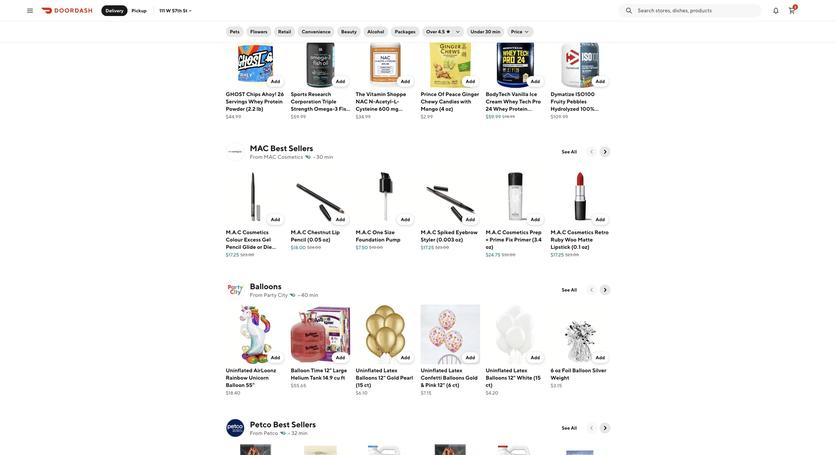 Task type: locate. For each thing, give the bounding box(es) containing it.
m.a.c inside m.a.c cosmetics retro ruby woo matte lipstick (0.1 oz) $17.25 $23.00
[[551, 229, 567, 236]]

see all for mac
[[562, 149, 577, 155]]

gel
[[262, 237, 271, 243]]

$23.00 inside m.a.c cosmetics retro ruby woo matte lipstick (0.1 oz) $17.25 $23.00
[[566, 252, 580, 257]]

ct)
[[394, 113, 401, 119], [303, 120, 310, 127], [365, 382, 371, 389], [453, 382, 460, 389], [486, 382, 493, 389]]

0 vertical spatial see all
[[562, 149, 577, 155]]

(0.05
[[308, 237, 322, 243]]

$17.25 inside m.a.c cosmetics retro ruby woo matte lipstick (0.1 oz) $17.25 $23.00
[[551, 252, 564, 258]]

1 horizontal spatial the
[[356, 91, 365, 97]]

uninflated latex balloons 12" gold pearl (15 ct) $6.10
[[356, 368, 413, 396]]

cosmetics for m.a.c cosmetics retro ruby woo matte lipstick (0.1 oz) $17.25 $23.00
[[568, 229, 594, 236]]

1 vertical spatial all
[[571, 288, 577, 293]]

1 see all link from the top
[[558, 147, 581, 157]]

2 horizontal spatial latex
[[514, 368, 528, 374]]

sellers up '• 32 min'
[[292, 420, 316, 430]]

$23.00 down glide
[[241, 252, 254, 257]]

$17.25 down lipstick
[[551, 252, 564, 258]]

0 horizontal spatial &
[[421, 382, 425, 389]]

1 see from the top
[[562, 149, 571, 155]]

m.a.c inside m.a.c spiked eyebrow styler (0.003 oz) $17.25 $23.00
[[421, 229, 437, 236]]

sellers for petco best sellers
[[292, 420, 316, 430]]

the inside 'the vitamin shoppe nac n-acetyl-l- cysteine 600 mg capsules (200 ct)'
[[356, 91, 365, 97]]

m.a.c inside m.a.c chestnut lip pencil (0.05 oz) $18.00 $24.00
[[291, 229, 307, 236]]

0 vertical spatial all
[[571, 149, 577, 155]]

6 m.a.c from the left
[[551, 229, 567, 236]]

capsules
[[356, 113, 379, 119]]

whey inside dymatize iso100 fruity pebbles hydrolyzed 100% whey isolate protein powder (5 lb)
[[551, 113, 566, 119]]

mg down l-
[[391, 106, 399, 112]]

from for petco best sellers
[[250, 431, 263, 437]]

1 horizontal spatial lb)
[[486, 128, 493, 134]]

3 from from the top
[[250, 292, 263, 299]]

2 (5 from the left
[[571, 120, 577, 127]]

4 uninflated from the left
[[486, 368, 513, 374]]

oz) down die
[[262, 251, 270, 258]]

purina pro plan sensitive skin & stomach salmon & rice formula dry dog food (16 lb) image
[[421, 443, 481, 456]]

uninflated inside uninflated latex confetti balloons gold & pink 12" (6 ct) $7.15
[[421, 368, 448, 374]]

m.a.c up the colour
[[226, 229, 242, 236]]

from up 'flowers'
[[250, 16, 263, 22]]

$18.40
[[226, 391, 241, 396]]

1 vertical spatial 30
[[317, 154, 323, 160]]

add for m.a.c cosmetics prep + prime fix primer (3.4 oz)
[[531, 217, 540, 222]]

2 m.a.c from the left
[[291, 229, 307, 236]]

balloon time 12" large helium tank 14.9 cu ft image
[[291, 305, 351, 365]]

0 vertical spatial see
[[562, 149, 571, 155]]

over 4.5 button
[[423, 26, 464, 37]]

2 vertical spatial all
[[571, 426, 577, 431]]

ct) inside sports research corporation triple strength omega-3 fish oil 1250 mg softgels (180 ct)
[[303, 120, 310, 127]]

vanilla
[[512, 91, 529, 97]]

0 horizontal spatial (5
[[536, 120, 541, 127]]

die
[[264, 244, 272, 250]]

2 see all link from the top
[[558, 285, 581, 296]]

1 horizontal spatial powder
[[516, 120, 535, 127]]

oz) inside m.a.c cosmetics retro ruby woo matte lipstick (0.1 oz) $17.25 $23.00
[[582, 244, 590, 250]]

$2.99
[[421, 114, 433, 119]]

(0.003
[[437, 237, 455, 243]]

add for m.a.c one size foundation pump
[[401, 217, 410, 222]]

gold
[[387, 375, 399, 381], [466, 375, 478, 381]]

m.a.c
[[226, 229, 242, 236], [291, 229, 307, 236], [356, 229, 372, 236], [421, 229, 437, 236], [486, 229, 502, 236], [551, 229, 567, 236]]

111
[[159, 8, 165, 13]]

1 next button of carousel image from the top
[[602, 149, 609, 155]]

foil
[[562, 368, 572, 374]]

previous button of carousel image
[[589, 149, 595, 155], [589, 287, 595, 294]]

whey
[[249, 98, 263, 105], [504, 98, 519, 105], [494, 106, 508, 112], [551, 113, 566, 119]]

(15 inside uninflated latex balloons 12" gold pearl (15 ct) $6.10
[[356, 382, 363, 389]]

gold inside uninflated latex confetti balloons gold & pink 12" (6 ct) $7.15
[[466, 375, 478, 381]]

(5
[[536, 120, 541, 127], [571, 120, 577, 127]]

& inside uninflated latex confetti balloons gold & pink 12" (6 ct) $7.15
[[421, 382, 425, 389]]

$23.00
[[436, 245, 449, 250], [241, 252, 254, 257], [566, 252, 580, 257]]

30 for •
[[317, 154, 323, 160]]

4 m.a.c from the left
[[421, 229, 437, 236]]

sports
[[291, 91, 307, 97]]

40
[[301, 292, 309, 299]]

$59.99 up 75
[[486, 114, 501, 119]]

see for petco
[[562, 426, 571, 431]]

open menu image
[[26, 7, 34, 15]]

vitamin up n- at the top of page
[[367, 91, 386, 97]]

0 horizontal spatial latex
[[384, 368, 398, 374]]

uninflated inside uninflated airloonz rainbow unicorn balloon 55" $18.40
[[226, 368, 253, 374]]

1 vertical spatial &
[[421, 382, 425, 389]]

mac down mac best sellers
[[264, 154, 277, 160]]

protein inside bodytech vanilla ice cream whey tech pro 24 whey protein isolate & concentrate 75 servings powder (5 lb)
[[509, 106, 528, 112]]

3 next button of carousel image from the top
[[602, 425, 609, 432]]

1 horizontal spatial pencil
[[291, 237, 307, 243]]

styler
[[421, 237, 436, 243]]

prince of peace ginger chewy candies with mango (4 oz) image
[[421, 28, 481, 88]]

1 horizontal spatial (5
[[571, 120, 577, 127]]

0 horizontal spatial $59.99
[[291, 114, 306, 119]]

2 vertical spatial see all
[[562, 426, 577, 431]]

servings down ghost
[[226, 98, 247, 105]]

$17.25
[[421, 245, 434, 250], [226, 252, 239, 258], [551, 252, 564, 258]]

powder down "$109.99"
[[551, 120, 570, 127]]

30
[[486, 29, 492, 34], [317, 154, 323, 160]]

pencil down the colour
[[226, 244, 242, 250]]

0 vertical spatial mac
[[250, 144, 269, 153]]

balloons up (6
[[443, 375, 465, 381]]

12" inside balloon time 12" large helium tank 14.9 cu ft $55.65
[[325, 368, 332, 374]]

gold for 12"
[[387, 375, 399, 381]]

ct) right (6
[[453, 382, 460, 389]]

ct) right (200
[[394, 113, 401, 119]]

(180
[[291, 120, 302, 127]]

0 horizontal spatial lb)
[[257, 106, 264, 112]]

1 horizontal spatial mg
[[391, 106, 399, 112]]

isolate inside dymatize iso100 fruity pebbles hydrolyzed 100% whey isolate protein powder (5 lb)
[[567, 113, 584, 119]]

1 horizontal spatial gold
[[466, 375, 478, 381]]

from for mac best sellers
[[250, 154, 263, 160]]

0 horizontal spatial powder
[[226, 106, 245, 112]]

lb) down '100%'
[[578, 120, 584, 127]]

isolate down 24
[[486, 113, 503, 119]]

m.a.c cosmetics retro ruby woo matte lipstick (0.1 oz) image
[[551, 167, 611, 226]]

lb) right (2.2
[[257, 106, 264, 112]]

$59.99 for $59.99
[[291, 114, 306, 119]]

12" up 14.9
[[325, 368, 332, 374]]

city
[[278, 292, 288, 299]]

softgels
[[322, 113, 343, 119]]

0 vertical spatial &
[[504, 113, 508, 119]]

0 vertical spatial previous button of carousel image
[[589, 149, 595, 155]]

shoppe up l-
[[387, 91, 407, 97]]

12" inside uninflated latex balloons 12" gold pearl (15 ct) $6.10
[[379, 375, 386, 381]]

sellers
[[289, 144, 313, 153], [292, 420, 316, 430]]

vitamin inside 'the vitamin shoppe nac n-acetyl-l- cysteine 600 mg capsules (200 ct)'
[[367, 91, 386, 97]]

2 latex from the left
[[449, 368, 463, 374]]

$17.25 down styler
[[421, 245, 434, 250]]

m.a.c chestnut lip pencil (0.05 oz) image
[[291, 167, 351, 226]]

oz
[[556, 368, 561, 374]]

$23.00 inside m.a.c spiked eyebrow styler (0.003 oz) $17.25 $23.00
[[436, 245, 449, 250]]

protein
[[264, 98, 283, 105], [509, 106, 528, 112], [585, 113, 603, 119]]

powder down concentrate
[[516, 120, 535, 127]]

from down petco best sellers
[[250, 431, 263, 437]]

0 vertical spatial mg
[[391, 106, 399, 112]]

from for balloons
[[250, 292, 263, 299]]

m.a.c for m.a.c cosmetics prep + prime fix primer (3.4 oz) $24.75 $33.00
[[486, 229, 502, 236]]

powder up $44.99
[[226, 106, 245, 112]]

uninflated up $6.10
[[356, 368, 383, 374]]

retail
[[278, 29, 291, 34]]

lip
[[332, 229, 340, 236]]

(15 right white
[[534, 375, 541, 381]]

0 horizontal spatial the
[[264, 16, 273, 22]]

latex for (6
[[449, 368, 463, 374]]

balloons inside uninflated latex balloons 12" gold pearl (15 ct) $6.10
[[356, 375, 378, 381]]

$23.00 down (0.1
[[566, 252, 580, 257]]

0 vertical spatial (15
[[534, 375, 541, 381]]

2 horizontal spatial protein
[[585, 113, 603, 119]]

m.a.c cosmetics colour excess gel pencil glide or die eyeliner (0.01 oz) image
[[226, 167, 286, 226]]

• 30 min
[[313, 154, 334, 160]]

1 horizontal spatial 30
[[486, 29, 492, 34]]

vitamin up the retail
[[274, 16, 293, 22]]

protein up concentrate
[[509, 106, 528, 112]]

m.a.c for m.a.c one size foundation pump $7.50 $10.00
[[356, 229, 372, 236]]

uninflated up confetti
[[421, 368, 448, 374]]

1 horizontal spatial &
[[504, 113, 508, 119]]

0 horizontal spatial (15
[[356, 382, 363, 389]]

prime
[[490, 237, 505, 243]]

m.a.c cosmetics prep + prime fix primer (3.4 oz) $24.75 $33.00
[[486, 229, 542, 258]]

add for 6 oz foil balloon silver weight
[[596, 355, 606, 361]]

balloon right foil
[[573, 368, 592, 374]]

3 see all link from the top
[[558, 423, 581, 434]]

1 gold from the left
[[387, 375, 399, 381]]

2 from from the top
[[250, 154, 263, 160]]

0 horizontal spatial $23.00
[[241, 252, 254, 257]]

eyeliner
[[226, 251, 247, 258]]

12" left pearl at the bottom
[[379, 375, 386, 381]]

2 horizontal spatial lb)
[[578, 120, 584, 127]]

3 see all from the top
[[562, 426, 577, 431]]

ct) inside uninflated latex confetti balloons gold & pink 12" (6 ct) $7.15
[[453, 382, 460, 389]]

m.a.c up $18.00
[[291, 229, 307, 236]]

0 horizontal spatial gold
[[387, 375, 399, 381]]

min inside button
[[493, 29, 501, 34]]

add for uninflated latex balloons 12" gold pearl (15 ct)
[[401, 355, 410, 361]]

add for prince of peace ginger chewy candies with mango (4 oz)
[[466, 79, 475, 84]]

3 m.a.c from the left
[[356, 229, 372, 236]]

$17.25 down the colour
[[226, 252, 239, 258]]

price
[[512, 29, 523, 34]]

uninflated latex balloons 12" white (15 ct) image
[[486, 305, 546, 365]]

1 vertical spatial best
[[273, 420, 290, 430]]

cosmetics up fix
[[503, 229, 529, 236]]

&
[[504, 113, 508, 119], [421, 382, 425, 389]]

0 vertical spatial 30
[[486, 29, 492, 34]]

$74.99
[[503, 114, 515, 119]]

0 vertical spatial protein
[[264, 98, 283, 105]]

1 vertical spatial see
[[562, 288, 571, 293]]

1 vertical spatial the
[[356, 91, 365, 97]]

1 all from the top
[[571, 149, 577, 155]]

m.a.c spiked eyebrow styler (0.003 oz) image
[[421, 167, 481, 226]]

fish
[[339, 106, 350, 112]]

$23.00 inside $17.25 $23.00
[[241, 252, 254, 257]]

6 oz foil balloon silver weight image
[[551, 305, 611, 365]]

m.a.c inside m.a.c one size foundation pump $7.50 $10.00
[[356, 229, 372, 236]]

oz) inside m.a.c spiked eyebrow styler (0.003 oz) $17.25 $23.00
[[456, 237, 463, 243]]

shoppe up convenience button
[[294, 16, 313, 22]]

ct) up $6.10
[[365, 382, 371, 389]]

m.a.c one size foundation pump $7.50 $10.00
[[356, 229, 401, 250]]

from
[[250, 16, 263, 22], [250, 154, 263, 160], [250, 292, 263, 299], [250, 431, 263, 437]]

pets button
[[226, 26, 244, 37]]

cosmetics inside the m.a.c cosmetics prep + prime fix primer (3.4 oz) $24.75 $33.00
[[503, 229, 529, 236]]

ruby
[[551, 237, 564, 243]]

next button of carousel image for petco
[[602, 425, 609, 432]]

1 m.a.c from the left
[[226, 229, 242, 236]]

0 horizontal spatial isolate
[[486, 113, 503, 119]]

0 vertical spatial pencil
[[291, 237, 307, 243]]

balloons
[[250, 282, 282, 291], [356, 375, 378, 381], [443, 375, 465, 381], [486, 375, 508, 381]]

time
[[311, 368, 323, 374]]

ct) down '1250'
[[303, 120, 310, 127]]

cosmetics up "excess"
[[243, 229, 269, 236]]

latex for $6.10
[[384, 368, 398, 374]]

m.a.c inside the m.a.c cosmetics prep + prime fix primer (3.4 oz) $24.75 $33.00
[[486, 229, 502, 236]]

$59.99 up (180
[[291, 114, 306, 119]]

balloon inside uninflated airloonz rainbow unicorn balloon 55" $18.40
[[226, 382, 245, 389]]

1 horizontal spatial servings
[[493, 120, 515, 127]]

powder inside dymatize iso100 fruity pebbles hydrolyzed 100% whey isolate protein powder (5 lb)
[[551, 120, 570, 127]]

peace
[[446, 91, 461, 97]]

petco down petco best sellers
[[264, 431, 278, 437]]

0 horizontal spatial servings
[[226, 98, 247, 105]]

servings down $59.99 $74.99
[[493, 120, 515, 127]]

2 horizontal spatial balloon
[[573, 368, 592, 374]]

uninflated inside uninflated latex balloons 12" gold pearl (15 ct) $6.10
[[356, 368, 383, 374]]

1 horizontal spatial latex
[[449, 368, 463, 374]]

petco up from petco
[[250, 420, 272, 430]]

add for the vitamin shoppe nac n-acetyl-l- cysteine 600 mg capsules (200 ct)
[[401, 79, 410, 84]]

1 vertical spatial sellers
[[292, 420, 316, 430]]

m.a.c up styler
[[421, 229, 437, 236]]

12" left (6
[[438, 382, 445, 389]]

1 vertical spatial protein
[[509, 106, 528, 112]]

1 vertical spatial vitamin
[[367, 91, 386, 97]]

oz) down eyebrow
[[456, 237, 463, 243]]

see all for petco
[[562, 426, 577, 431]]

0 horizontal spatial shoppe
[[294, 16, 313, 22]]

•
[[323, 16, 325, 22], [313, 154, 316, 160], [298, 292, 300, 299], [288, 431, 291, 437]]

5 m.a.c from the left
[[486, 229, 502, 236]]

oz) down +
[[486, 244, 494, 250]]

uninflated up '$4.20'
[[486, 368, 513, 374]]

1 vertical spatial servings
[[493, 120, 515, 127]]

sellers up • 30 min
[[289, 144, 313, 153]]

1 (5 from the left
[[536, 120, 541, 127]]

1 vertical spatial next button of carousel image
[[602, 287, 609, 294]]

silver
[[593, 368, 607, 374]]

0 vertical spatial vitamin
[[274, 16, 293, 22]]

1 horizontal spatial $59.99
[[486, 114, 501, 119]]

2 previous button of carousel image from the top
[[589, 287, 595, 294]]

1 vertical spatial lb)
[[578, 120, 584, 127]]

Store search: begin typing to search for stores available on DoorDash text field
[[638, 7, 758, 14]]

from down mac best sellers
[[250, 154, 263, 160]]

acetyl-
[[376, 98, 394, 105]]

add for balloon time 12" large helium tank 14.9 cu ft
[[336, 355, 345, 361]]

latex inside uninflated latex confetti balloons gold & pink 12" (6 ct) $7.15
[[449, 368, 463, 374]]

19
[[326, 16, 332, 22]]

isolate inside bodytech vanilla ice cream whey tech pro 24 whey protein isolate & concentrate 75 servings powder (5 lb)
[[486, 113, 503, 119]]

1 horizontal spatial isolate
[[567, 113, 584, 119]]

3 all from the top
[[571, 426, 577, 431]]

2 vertical spatial see all link
[[558, 423, 581, 434]]

(5 down hydrolyzed
[[571, 120, 577, 127]]

cosmetics inside m.a.c cosmetics colour excess gel pencil glide or die eyeliner (0.01 oz)
[[243, 229, 269, 236]]

lb) down 75
[[486, 128, 493, 134]]

$33.00
[[502, 252, 516, 257]]

whey down hydrolyzed
[[551, 113, 566, 119]]

0 horizontal spatial protein
[[264, 98, 283, 105]]

2
[[795, 5, 797, 9]]

2 isolate from the left
[[567, 113, 584, 119]]

m.a.c up ruby
[[551, 229, 567, 236]]

$10.00
[[370, 245, 383, 250]]

m.a.c inside m.a.c cosmetics colour excess gel pencil glide or die eyeliner (0.01 oz)
[[226, 229, 242, 236]]

$23.00 down (0.003
[[436, 245, 449, 250]]

balloon down rainbow
[[226, 382, 245, 389]]

1 horizontal spatial $17.25
[[421, 245, 434, 250]]

0 vertical spatial next button of carousel image
[[602, 149, 609, 155]]

mg down omega-
[[313, 113, 321, 119]]

oz) inside m.a.c chestnut lip pencil (0.05 oz) $18.00 $24.00
[[323, 237, 331, 243]]

111 w 57th st
[[159, 8, 188, 13]]

1 vertical spatial shoppe
[[387, 91, 407, 97]]

uninflated latex balloons 12" gold pearl (15 ct) image
[[356, 305, 416, 365]]

2 horizontal spatial $17.25
[[551, 252, 564, 258]]

1 horizontal spatial (15
[[534, 375, 541, 381]]

ahoy!
[[262, 91, 277, 97]]

balloons up $6.10
[[356, 375, 378, 381]]

1 previous button of carousel image from the top
[[589, 149, 595, 155]]

balloons up '$4.20'
[[486, 375, 508, 381]]

2 gold from the left
[[466, 375, 478, 381]]

2 see from the top
[[562, 288, 571, 293]]

all
[[571, 149, 577, 155], [571, 288, 577, 293], [571, 426, 577, 431]]

1 vertical spatial (15
[[356, 382, 363, 389]]

lb) inside ghost chips ahoy! 26 servings whey protein powder (2.2 lb) $44.99
[[257, 106, 264, 112]]

(0.1
[[572, 244, 581, 250]]

0 horizontal spatial mg
[[313, 113, 321, 119]]

2 $59.99 from the left
[[486, 114, 501, 119]]

balloon inside 6 oz foil balloon silver weight $3.15
[[573, 368, 592, 374]]

pencil up $18.00
[[291, 237, 307, 243]]

powder inside ghost chips ahoy! 26 servings whey protein powder (2.2 lb) $44.99
[[226, 106, 245, 112]]

vitamin
[[274, 16, 293, 22], [367, 91, 386, 97]]

uninflated for uninflated latex balloons 12" white (15 ct)
[[486, 368, 513, 374]]

(15 up $6.10
[[356, 382, 363, 389]]

ghost
[[226, 91, 245, 97]]

32
[[292, 431, 298, 437]]

0 vertical spatial best
[[271, 144, 287, 153]]

servings inside ghost chips ahoy! 26 servings whey protein powder (2.2 lb) $44.99
[[226, 98, 247, 105]]

3 latex from the left
[[514, 368, 528, 374]]

• 40 min
[[298, 292, 319, 299]]

1 see all from the top
[[562, 149, 577, 155]]

1 horizontal spatial protein
[[509, 106, 528, 112]]

pencil
[[291, 237, 307, 243], [226, 244, 242, 250]]

2 horizontal spatial $23.00
[[566, 252, 580, 257]]

m.a.c for m.a.c chestnut lip pencil (0.05 oz) $18.00 $24.00
[[291, 229, 307, 236]]

0 vertical spatial see all link
[[558, 147, 581, 157]]

1 vertical spatial mg
[[313, 113, 321, 119]]

protein down '100%'
[[585, 113, 603, 119]]

(15
[[534, 375, 541, 381], [356, 382, 363, 389]]

uninflated latex confetti balloons gold & pink 12" (6 ct) $7.15
[[421, 368, 478, 396]]

min for balloons
[[310, 292, 319, 299]]

0 horizontal spatial 30
[[317, 154, 323, 160]]

m.a.c cosmetics retro ruby woo matte lipstick (0.1 oz) $17.25 $23.00
[[551, 229, 609, 258]]

12" left white
[[509, 375, 516, 381]]

2 horizontal spatial powder
[[551, 120, 570, 127]]

oz) down matte
[[582, 244, 590, 250]]

m.a.c up 'foundation'
[[356, 229, 372, 236]]

2 vertical spatial see
[[562, 426, 571, 431]]

best up '• 32 min'
[[273, 420, 290, 430]]

0 horizontal spatial pencil
[[226, 244, 242, 250]]

3 uninflated from the left
[[421, 368, 448, 374]]

prince of peace ginger chewy candies with mango (4 oz) $2.99
[[421, 91, 480, 119]]

uninflated up rainbow
[[226, 368, 253, 374]]

1 vertical spatial pencil
[[226, 244, 242, 250]]

shoppe inside 'the vitamin shoppe nac n-acetyl-l- cysteine 600 mg capsules (200 ct)'
[[387, 91, 407, 97]]

latex
[[384, 368, 398, 374], [449, 368, 463, 374], [514, 368, 528, 374]]

packages
[[395, 29, 416, 34]]

cosmetics up matte
[[568, 229, 594, 236]]

oz) down chestnut on the left
[[323, 237, 331, 243]]

2 vertical spatial protein
[[585, 113, 603, 119]]

1 horizontal spatial balloon
[[291, 368, 310, 374]]

add for m.a.c cosmetics retro ruby woo matte lipstick (0.1 oz)
[[596, 217, 606, 222]]

gold for balloons
[[466, 375, 478, 381]]

protein down ahoy!
[[264, 98, 283, 105]]

12" inside uninflated latex balloons 12" white (15 ct) $4.20
[[509, 375, 516, 381]]

0 vertical spatial servings
[[226, 98, 247, 105]]

1 vertical spatial see all
[[562, 288, 577, 293]]

oz) inside m.a.c cosmetics colour excess gel pencil glide or die eyeliner (0.01 oz)
[[262, 251, 270, 258]]

111 w 57th st button
[[159, 8, 193, 13]]

gold inside uninflated latex balloons 12" gold pearl (15 ct) $6.10
[[387, 375, 399, 381]]

1 vertical spatial see all link
[[558, 285, 581, 296]]

0 vertical spatial sellers
[[289, 144, 313, 153]]

cosmetics
[[278, 154, 303, 160], [243, 229, 269, 236], [503, 229, 529, 236], [568, 229, 594, 236]]

1 uninflated from the left
[[226, 368, 253, 374]]

1 horizontal spatial vitamin
[[367, 91, 386, 97]]

3 see from the top
[[562, 426, 571, 431]]

(5 down concentrate
[[536, 120, 541, 127]]

the up flowers button
[[264, 16, 273, 22]]

balloon up helium
[[291, 368, 310, 374]]

mac up from mac cosmetics
[[250, 144, 269, 153]]

tank
[[310, 375, 322, 381]]

2 vertical spatial next button of carousel image
[[602, 425, 609, 432]]

1 latex from the left
[[384, 368, 398, 374]]

100%
[[581, 106, 595, 112]]

0 horizontal spatial vitamin
[[274, 16, 293, 22]]

1 horizontal spatial $23.00
[[436, 245, 449, 250]]

add for sports research corporation triple strength omega-3 fish oil 1250 mg softgels (180 ct)
[[336, 79, 345, 84]]

uninflated inside uninflated latex balloons 12" white (15 ct) $4.20
[[486, 368, 513, 374]]

oz) down candies
[[446, 106, 454, 112]]

balloons up from party city
[[250, 282, 282, 291]]

uninflated latex balloons 12" white (15 ct) $4.20
[[486, 368, 541, 396]]

best up from mac cosmetics
[[271, 144, 287, 153]]

cosmetics inside m.a.c cosmetics retro ruby woo matte lipstick (0.1 oz) $17.25 $23.00
[[568, 229, 594, 236]]

1 vertical spatial previous button of carousel image
[[589, 287, 595, 294]]

0 vertical spatial lb)
[[257, 106, 264, 112]]

isolate down hydrolyzed
[[567, 113, 584, 119]]

from left party
[[250, 292, 263, 299]]

2 vertical spatial lb)
[[486, 128, 493, 134]]

2 uninflated from the left
[[356, 368, 383, 374]]

ct) up '$4.20'
[[486, 382, 493, 389]]

under 30 min
[[471, 29, 501, 34]]

30 inside button
[[486, 29, 492, 34]]

1 horizontal spatial shoppe
[[387, 91, 407, 97]]

the up nac
[[356, 91, 365, 97]]

m.a.c up prime
[[486, 229, 502, 236]]

whey down chips
[[249, 98, 263, 105]]

0 vertical spatial shoppe
[[294, 16, 313, 22]]

sellers for mac best sellers
[[289, 144, 313, 153]]

latex inside uninflated latex balloons 12" gold pearl (15 ct) $6.10
[[384, 368, 398, 374]]

1 isolate from the left
[[486, 113, 503, 119]]

0 horizontal spatial balloon
[[226, 382, 245, 389]]

powder
[[226, 106, 245, 112], [516, 120, 535, 127], [551, 120, 570, 127]]

lb) inside dymatize iso100 fruity pebbles hydrolyzed 100% whey isolate protein powder (5 lb)
[[578, 120, 584, 127]]

add for uninflated latex confetti balloons gold & pink 12" (6 ct)
[[466, 355, 475, 361]]

12" inside uninflated latex confetti balloons gold & pink 12" (6 ct) $7.15
[[438, 382, 445, 389]]

or
[[257, 244, 262, 250]]

next button of carousel image
[[602, 149, 609, 155], [602, 287, 609, 294], [602, 425, 609, 432]]

1 $59.99 from the left
[[291, 114, 306, 119]]

4 from from the top
[[250, 431, 263, 437]]



Task type: describe. For each thing, give the bounding box(es) containing it.
powder inside bodytech vanilla ice cream whey tech pro 24 whey protein isolate & concentrate 75 servings powder (5 lb)
[[516, 120, 535, 127]]

pearl
[[401, 375, 413, 381]]

pump
[[386, 237, 401, 243]]

1 vertical spatial mac
[[264, 154, 277, 160]]

30 for under
[[486, 29, 492, 34]]

ghost chips ahoy! 26 servings whey protein powder (2.2 lb) image
[[226, 28, 286, 88]]

(4
[[440, 106, 445, 112]]

price button
[[508, 26, 534, 37]]

$44.99
[[226, 114, 241, 119]]

1250
[[300, 113, 312, 119]]

• 32 min
[[288, 431, 308, 437]]

m.a.c one size foundation pump image
[[356, 167, 416, 226]]

under 30 min button
[[467, 26, 505, 37]]

uninflated for uninflated latex balloons 12" gold pearl (15 ct)
[[356, 368, 383, 374]]

pink
[[426, 382, 437, 389]]

mg inside sports research corporation triple strength omega-3 fish oil 1250 mg softgels (180 ct)
[[313, 113, 321, 119]]

convenience button
[[298, 26, 335, 37]]

iso100
[[576, 91, 595, 97]]

l-
[[394, 98, 400, 105]]

see all link for mac
[[558, 147, 581, 157]]

4.5
[[438, 29, 445, 34]]

6
[[551, 368, 554, 374]]

see for mac
[[562, 149, 571, 155]]

• for petco best sellers
[[288, 431, 291, 437]]

whey up $59.99 $74.99
[[494, 106, 508, 112]]

previous button of carousel image for balloons
[[589, 287, 595, 294]]

uninflated airloonz rainbow unicorn balloon 55" image
[[226, 305, 286, 365]]

weight
[[551, 375, 570, 381]]

previous button of carousel image for mac best sellers
[[589, 149, 595, 155]]

whey down vanilla
[[504, 98, 519, 105]]

cream
[[486, 98, 503, 105]]

cosmetics down mac best sellers
[[278, 154, 303, 160]]

corporation
[[291, 98, 321, 105]]

add for m.a.c chestnut lip pencil (0.05 oz)
[[336, 217, 345, 222]]

all for mac
[[571, 149, 577, 155]]

primer
[[515, 237, 531, 243]]

ct) inside uninflated latex balloons 12" gold pearl (15 ct) $6.10
[[365, 382, 371, 389]]

(6
[[447, 382, 452, 389]]

ginger
[[462, 91, 480, 97]]

cu
[[334, 375, 340, 381]]

dymatize iso100 fruity pebbles hydrolyzed 100% whey isolate protein powder (5 lb) image
[[551, 28, 611, 88]]

protein inside ghost chips ahoy! 26 servings whey protein powder (2.2 lb) $44.99
[[264, 98, 283, 105]]

size
[[385, 229, 395, 236]]

petco best sellers
[[250, 420, 316, 430]]

see all link for petco
[[558, 423, 581, 434]]

oz) inside the m.a.c cosmetics prep + prime fix primer (3.4 oz) $24.75 $33.00
[[486, 244, 494, 250]]

$7.50
[[356, 245, 368, 250]]

3 items, open order cart image
[[789, 7, 797, 15]]

cosmetics for m.a.c cosmetics prep + prime fix primer (3.4 oz) $24.75 $33.00
[[503, 229, 529, 236]]

(200
[[380, 113, 393, 119]]

uninflated for uninflated latex confetti balloons gold & pink 12" (6 ct)
[[421, 368, 448, 374]]

the vitamin shoppe nac n-acetyl-l-cysteine 600 mg capsules (200 ct) image
[[356, 28, 416, 88]]

mg inside 'the vitamin shoppe nac n-acetyl-l- cysteine 600 mg capsules (200 ct)'
[[391, 106, 399, 112]]

party
[[264, 292, 277, 299]]

chestnut
[[308, 229, 331, 236]]

mac best sellers
[[250, 144, 313, 153]]

bodytech vanilla ice cream whey tech pro 24 whey protein isolate & concentrate 75 servings powder (5 lb) image
[[486, 28, 546, 88]]

research
[[308, 91, 332, 97]]

balloons inside uninflated latex balloons 12" white (15 ct) $4.20
[[486, 375, 508, 381]]

from the vitamin shoppe
[[250, 16, 313, 22]]

75
[[486, 120, 492, 127]]

(15 inside uninflated latex balloons 12" white (15 ct) $4.20
[[534, 375, 541, 381]]

best for mac
[[271, 144, 287, 153]]

servings inside bodytech vanilla ice cream whey tech pro 24 whey protein isolate & concentrate 75 servings powder (5 lb)
[[493, 120, 515, 127]]

best for petco
[[273, 420, 290, 430]]

sports research corporation triple strength omega-3 fish oil 1250 mg softgels (180 ct)
[[291, 91, 350, 127]]

colour
[[226, 237, 243, 243]]

add for bodytech vanilla ice cream whey tech pro 24 whey protein isolate & concentrate 75 servings powder (5 lb)
[[531, 79, 540, 84]]

• 19 min
[[323, 16, 342, 22]]

cysteine
[[356, 106, 378, 112]]

0 vertical spatial petco
[[250, 420, 272, 430]]

(5 inside dymatize iso100 fruity pebbles hydrolyzed 100% whey isolate protein powder (5 lb)
[[571, 120, 577, 127]]

latex inside uninflated latex balloons 12" white (15 ct) $4.20
[[514, 368, 528, 374]]

glide
[[243, 244, 256, 250]]

lb) inside bodytech vanilla ice cream whey tech pro 24 whey protein isolate & concentrate 75 servings powder (5 lb)
[[486, 128, 493, 134]]

(0.01
[[248, 251, 261, 258]]

pebbles
[[567, 98, 587, 105]]

airloonz
[[254, 368, 276, 374]]

mango
[[421, 106, 438, 112]]

• for balloons
[[298, 292, 300, 299]]

balloon time 12" large helium tank 14.9 cu ft $55.65
[[291, 368, 347, 389]]

bodytech
[[486, 91, 511, 97]]

m.a.c cosmetics prep + prime fix primer (3.4 oz) image
[[486, 167, 546, 226]]

prep
[[530, 229, 542, 236]]

24
[[486, 106, 492, 112]]

2 see all from the top
[[562, 288, 577, 293]]

$18.00
[[291, 245, 306, 250]]

add for m.a.c spiked eyebrow styler (0.003 oz)
[[466, 217, 475, 222]]

oil
[[291, 113, 299, 119]]

$55.65
[[291, 383, 307, 389]]

• for mac best sellers
[[313, 154, 316, 160]]

uninflated airloonz rainbow unicorn balloon 55" $18.40
[[226, 368, 276, 396]]

alcohol
[[368, 29, 385, 34]]

1 from from the top
[[250, 16, 263, 22]]

whey inside ghost chips ahoy! 26 servings whey protein powder (2.2 lb) $44.99
[[249, 98, 263, 105]]

$4.20
[[486, 391, 499, 396]]

st
[[183, 8, 188, 13]]

add for uninflated latex balloons 12" white (15 ct)
[[531, 355, 540, 361]]

ct) inside 'the vitamin shoppe nac n-acetyl-l- cysteine 600 mg capsules (200 ct)'
[[394, 113, 401, 119]]

2 all from the top
[[571, 288, 577, 293]]

m.a.c for m.a.c cosmetics colour excess gel pencil glide or die eyeliner (0.01 oz)
[[226, 229, 242, 236]]

$59.99 for $59.99 $74.99
[[486, 114, 501, 119]]

min for petco best sellers
[[299, 431, 308, 437]]

oz) inside prince of peace ginger chewy candies with mango (4 oz) $2.99
[[446, 106, 454, 112]]

& inside bodytech vanilla ice cream whey tech pro 24 whey protein isolate & concentrate 75 servings powder (5 lb)
[[504, 113, 508, 119]]

$17.25 inside m.a.c spiked eyebrow styler (0.003 oz) $17.25 $23.00
[[421, 245, 434, 250]]

ice
[[530, 91, 538, 97]]

all for petco
[[571, 426, 577, 431]]

$34.99
[[356, 114, 371, 119]]

$3.15
[[551, 383, 562, 389]]

protein inside dymatize iso100 fruity pebbles hydrolyzed 100% whey isolate protein powder (5 lb)
[[585, 113, 603, 119]]

nac
[[356, 98, 368, 105]]

m.a.c cosmetics colour excess gel pencil glide or die eyeliner (0.01 oz)
[[226, 229, 272, 258]]

m.a.c for m.a.c cosmetics retro ruby woo matte lipstick (0.1 oz) $17.25 $23.00
[[551, 229, 567, 236]]

add for dymatize iso100 fruity pebbles hydrolyzed 100% whey isolate protein powder (5 lb)
[[596, 79, 606, 84]]

next button of carousel image for mac
[[602, 149, 609, 155]]

eyebrow
[[456, 229, 478, 236]]

uninflated latex confetti balloons gold & pink 12" (6 ct) image
[[421, 305, 481, 365]]

triple
[[323, 98, 337, 105]]

of
[[438, 91, 445, 97]]

retro
[[595, 229, 609, 236]]

m.a.c for m.a.c spiked eyebrow styler (0.003 oz) $17.25 $23.00
[[421, 229, 437, 236]]

fruity
[[551, 98, 566, 105]]

(5 inside bodytech vanilla ice cream whey tech pro 24 whey protein isolate & concentrate 75 servings powder (5 lb)
[[536, 120, 541, 127]]

from party city
[[250, 292, 288, 299]]

balloons inside uninflated latex confetti balloons gold & pink 12" (6 ct) $7.15
[[443, 375, 465, 381]]

over
[[427, 29, 437, 34]]

min for mac best sellers
[[325, 154, 334, 160]]

dymatize iso100 fruity pebbles hydrolyzed 100% whey isolate protein powder (5 lb)
[[551, 91, 603, 127]]

white
[[517, 375, 533, 381]]

ft
[[341, 375, 345, 381]]

with
[[461, 98, 472, 105]]

26
[[278, 91, 284, 97]]

0 vertical spatial the
[[264, 16, 273, 22]]

add for uninflated airloonz rainbow unicorn balloon 55"
[[271, 355, 280, 361]]

omega-
[[314, 106, 335, 112]]

add for ghost chips ahoy! 26 servings whey protein powder (2.2 lb)
[[271, 79, 280, 84]]

delivery
[[106, 8, 124, 13]]

lipstick
[[551, 244, 571, 250]]

pencil inside m.a.c chestnut lip pencil (0.05 oz) $18.00 $24.00
[[291, 237, 307, 243]]

$7.15
[[421, 391, 432, 396]]

n-
[[369, 98, 376, 105]]

0 horizontal spatial $17.25
[[226, 252, 239, 258]]

previous button of carousel image
[[589, 425, 595, 432]]

1 vertical spatial petco
[[264, 431, 278, 437]]

the vitamin shoppe nac n-acetyl-l- cysteine 600 mg capsules (200 ct)
[[356, 91, 407, 119]]

strength
[[291, 106, 313, 112]]

pencil inside m.a.c cosmetics colour excess gel pencil glide or die eyeliner (0.01 oz)
[[226, 244, 242, 250]]

under
[[471, 29, 485, 34]]

cosmetics for m.a.c cosmetics colour excess gel pencil glide or die eyeliner (0.01 oz)
[[243, 229, 269, 236]]

$6.10
[[356, 391, 368, 396]]

ct) inside uninflated latex balloons 12" white (15 ct) $4.20
[[486, 382, 493, 389]]

add for m.a.c cosmetics colour excess gel pencil glide or die eyeliner (0.01 oz)
[[271, 217, 280, 222]]

m.a.c chestnut lip pencil (0.05 oz) $18.00 $24.00
[[291, 229, 340, 250]]

flowers button
[[246, 26, 272, 37]]

2 next button of carousel image from the top
[[602, 287, 609, 294]]

uninflated for uninflated airloonz rainbow unicorn balloon 55"
[[226, 368, 253, 374]]

from mac cosmetics
[[250, 154, 303, 160]]

sports research corporation triple strength omega-3 fish oil 1250 mg softgels (180 ct) image
[[291, 28, 351, 88]]

m.a.c spiked eyebrow styler (0.003 oz) $17.25 $23.00
[[421, 229, 478, 250]]

tech
[[520, 98, 532, 105]]

flowers
[[250, 29, 268, 34]]

pro
[[533, 98, 541, 105]]

balloon inside balloon time 12" large helium tank 14.9 cu ft $55.65
[[291, 368, 310, 374]]

notification bell image
[[773, 7, 781, 15]]



Task type: vqa. For each thing, say whether or not it's contained in the screenshot.
(0.01
yes



